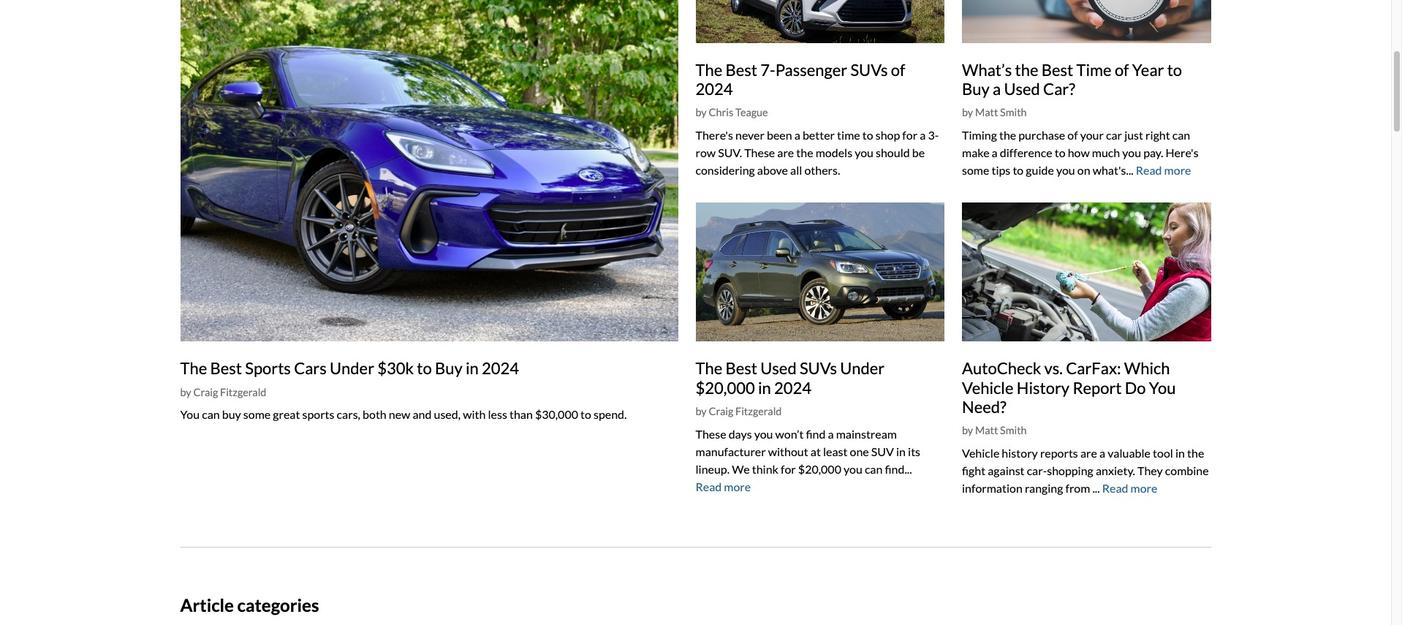 Task type: vqa. For each thing, say whether or not it's contained in the screenshot.
Vehicle in Autocheck Vs. Carfax: Which Vehicle History Report Do You Need?
yes



Task type: locate. For each thing, give the bounding box(es) containing it.
cars,
[[337, 407, 360, 421]]

smith
[[1000, 106, 1027, 119], [1000, 424, 1027, 437]]

read more link for autocheck vs. carfax: which vehicle history report do you need?
[[1102, 481, 1158, 495]]

ranging
[[1025, 481, 1063, 495]]

1 horizontal spatial 2024
[[696, 79, 733, 99]]

$20,000 inside the best used suvs under $20,000 in 2024
[[696, 378, 755, 397]]

1 vertical spatial buy
[[435, 358, 463, 378]]

what's the best time of year to buy a used car? image
[[962, 0, 1211, 43]]

best left the sports
[[210, 358, 242, 378]]

read down pay.
[[1136, 163, 1162, 177]]

used left car?
[[1004, 79, 1040, 99]]

1 horizontal spatial these
[[744, 145, 775, 159]]

2 vehicle from the top
[[962, 446, 1000, 460]]

used up won't
[[760, 358, 797, 378]]

read for what's the best time of year to buy a used car?
[[1136, 163, 1162, 177]]

2 horizontal spatial can
[[1172, 128, 1190, 142]]

autocheck vs. carfax: which vehicle history report do you need? link
[[962, 358, 1176, 417]]

0 vertical spatial fitzgerald
[[220, 386, 266, 398]]

best left time in the top right of the page
[[1042, 60, 1073, 79]]

by matt smith up timing
[[962, 106, 1027, 119]]

1 vehicle from the top
[[962, 378, 1014, 397]]

2 horizontal spatial 2024
[[774, 378, 812, 397]]

buy up timing
[[962, 79, 990, 99]]

by
[[696, 106, 707, 119], [962, 106, 973, 119], [180, 386, 191, 398], [696, 405, 707, 417], [962, 424, 973, 437]]

$20,000
[[696, 378, 755, 397], [798, 462, 841, 476]]

0 horizontal spatial buy
[[435, 358, 463, 378]]

these inside there's never been a better time to shop for a 3- row suv. these are the models you should be considering above all others.
[[744, 145, 775, 159]]

what's...
[[1093, 163, 1134, 177]]

0 horizontal spatial used
[[760, 358, 797, 378]]

the inside "timing the purchase of your car just right can make a difference to how much you pay. here's some tips to guide you on what's..."
[[999, 128, 1016, 142]]

0 horizontal spatial craig
[[193, 386, 218, 398]]

best up days
[[726, 358, 757, 378]]

0 horizontal spatial these
[[696, 427, 726, 441]]

$20,000 up days
[[696, 378, 755, 397]]

we
[[732, 462, 750, 476]]

least
[[823, 444, 848, 458]]

vs.
[[1044, 358, 1063, 378]]

at
[[811, 444, 821, 458]]

you right do
[[1149, 378, 1176, 397]]

used
[[1004, 79, 1040, 99], [760, 358, 797, 378]]

0 horizontal spatial more
[[724, 479, 751, 493]]

1 horizontal spatial of
[[1068, 128, 1078, 142]]

buy inside what's the best time of year to buy a used car?
[[962, 79, 990, 99]]

of up how
[[1068, 128, 1078, 142]]

fitzgerald up buy
[[220, 386, 266, 398]]

vehicle up fight
[[962, 446, 1000, 460]]

0 vertical spatial read more
[[1136, 163, 1191, 177]]

a inside these days you won't find a mainstream manufacturer without at least one suv in its lineup. we think for $20,000 you can find... read more
[[828, 427, 834, 441]]

3-
[[928, 128, 939, 142]]

less
[[488, 407, 507, 421]]

read more down pay.
[[1136, 163, 1191, 177]]

0 horizontal spatial suvs
[[800, 358, 837, 378]]

to inside what's the best time of year to buy a used car?
[[1167, 60, 1182, 79]]

2 horizontal spatial read
[[1136, 163, 1162, 177]]

0 vertical spatial for
[[902, 128, 918, 142]]

by for autocheck vs. carfax: which vehicle history report do you need?
[[962, 424, 973, 437]]

0 vertical spatial buy
[[962, 79, 990, 99]]

you down 'time'
[[855, 145, 874, 159]]

both
[[363, 407, 387, 421]]

read more link
[[1136, 163, 1191, 177], [696, 479, 751, 493], [1102, 481, 1158, 495]]

0 vertical spatial you
[[1149, 378, 1176, 397]]

best inside the best used suvs under $20,000 in 2024
[[726, 358, 757, 378]]

a up anxiety.
[[1099, 446, 1105, 460]]

for down the without on the bottom of page
[[781, 462, 796, 476]]

1 matt from the top
[[975, 106, 998, 119]]

read more
[[1136, 163, 1191, 177], [1102, 481, 1158, 495]]

matt down need?
[[975, 424, 998, 437]]

best inside what's the best time of year to buy a used car?
[[1042, 60, 1073, 79]]

vehicle inside vehicle history reports are a valuable tool in the fight against car-shopping anxiety. they combine information ranging from ...
[[962, 446, 1000, 460]]

these up manufacturer
[[696, 427, 726, 441]]

for inside these days you won't find a mainstream manufacturer without at least one suv in its lineup. we think for $20,000 you can find... read more
[[781, 462, 796, 476]]

read
[[1136, 163, 1162, 177], [696, 479, 722, 493], [1102, 481, 1128, 495]]

a
[[993, 79, 1001, 99], [794, 128, 800, 142], [920, 128, 926, 142], [992, 145, 998, 159], [828, 427, 834, 441], [1099, 446, 1105, 460]]

read more for what's the best time of year to buy a used car?
[[1136, 163, 1191, 177]]

by for what's the best time of year to buy a used car?
[[962, 106, 973, 119]]

to left how
[[1055, 145, 1066, 159]]

models
[[816, 145, 852, 159]]

2 smith from the top
[[1000, 424, 1027, 437]]

1 vertical spatial by matt smith
[[962, 424, 1027, 437]]

1 by matt smith from the top
[[962, 106, 1027, 119]]

1 horizontal spatial craig
[[709, 405, 733, 417]]

a inside what's the best time of year to buy a used car?
[[993, 79, 1001, 99]]

you
[[1149, 378, 1176, 397], [180, 407, 200, 421]]

can left buy
[[202, 407, 220, 421]]

2 vertical spatial can
[[865, 462, 883, 476]]

are down "been"
[[777, 145, 794, 159]]

are up shopping
[[1080, 446, 1097, 460]]

matt up timing
[[975, 106, 998, 119]]

these inside these days you won't find a mainstream manufacturer without at least one suv in its lineup. we think for $20,000 you can find... read more
[[696, 427, 726, 441]]

need?
[[962, 397, 1006, 417]]

0 horizontal spatial of
[[891, 60, 905, 79]]

a left 3-
[[920, 128, 926, 142]]

0 horizontal spatial fitzgerald
[[220, 386, 266, 398]]

smith for need?
[[1000, 424, 1027, 437]]

1 vertical spatial $20,000
[[798, 462, 841, 476]]

more for what's the best time of year to buy a used car?
[[1164, 163, 1191, 177]]

1 vertical spatial you
[[180, 407, 200, 421]]

0 horizontal spatial read
[[696, 479, 722, 493]]

0 horizontal spatial by craig fitzgerald
[[180, 386, 266, 398]]

under for cars
[[330, 358, 374, 378]]

1 vertical spatial by craig fitzgerald
[[696, 405, 782, 417]]

2 by matt smith from the top
[[962, 424, 1027, 437]]

...
[[1093, 481, 1100, 495]]

they
[[1138, 463, 1163, 477]]

the up difference
[[999, 128, 1016, 142]]

you
[[855, 145, 874, 159], [1122, 145, 1141, 159], [1056, 163, 1075, 177], [754, 427, 773, 441], [844, 462, 863, 476]]

by for the best 7-passenger suvs of 2024
[[696, 106, 707, 119]]

read down anxiety.
[[1102, 481, 1128, 495]]

under right "cars" at the left bottom of page
[[330, 358, 374, 378]]

0 vertical spatial some
[[962, 163, 989, 177]]

the best sports cars under $30k to buy in 2024 image
[[180, 0, 678, 342]]

1 vertical spatial used
[[760, 358, 797, 378]]

some down make
[[962, 163, 989, 177]]

by for the best sports cars under $30k to buy in 2024
[[180, 386, 191, 398]]

the for the best 7-passenger suvs of 2024
[[696, 60, 722, 79]]

under inside the best used suvs under $20,000 in 2024
[[840, 358, 885, 378]]

the inside the best 7-passenger suvs of 2024
[[696, 60, 722, 79]]

1 vertical spatial vehicle
[[962, 446, 1000, 460]]

teague
[[735, 106, 768, 119]]

0 horizontal spatial are
[[777, 145, 794, 159]]

matt for need?
[[975, 424, 998, 437]]

more down here's
[[1164, 163, 1191, 177]]

for inside there's never been a better time to shop for a 3- row suv. these are the models you should be considering above all others.
[[902, 128, 918, 142]]

vehicle left the history
[[962, 378, 1014, 397]]

2024 up won't
[[774, 378, 812, 397]]

1 horizontal spatial under
[[840, 358, 885, 378]]

1 horizontal spatial can
[[865, 462, 883, 476]]

of inside what's the best time of year to buy a used car?
[[1115, 60, 1129, 79]]

by for the best used suvs under $20,000 in 2024
[[696, 405, 707, 417]]

the best used suvs under $20,000 in 2024
[[696, 358, 885, 397]]

by matt smith for used
[[962, 106, 1027, 119]]

reports
[[1040, 446, 1078, 460]]

days
[[729, 427, 752, 441]]

1 horizontal spatial by craig fitzgerald
[[696, 405, 782, 417]]

1 horizontal spatial more
[[1131, 481, 1158, 495]]

0 vertical spatial by craig fitzgerald
[[180, 386, 266, 398]]

of up shop
[[891, 60, 905, 79]]

find...
[[885, 462, 912, 476]]

can up here's
[[1172, 128, 1190, 142]]

buy up "used,"
[[435, 358, 463, 378]]

suvs up find
[[800, 358, 837, 378]]

0 horizontal spatial $20,000
[[696, 378, 755, 397]]

1 horizontal spatial $20,000
[[798, 462, 841, 476]]

best for the best 7-passenger suvs of 2024
[[726, 60, 757, 79]]

1 vertical spatial some
[[243, 407, 271, 421]]

these
[[744, 145, 775, 159], [696, 427, 726, 441]]

best
[[726, 60, 757, 79], [1042, 60, 1073, 79], [210, 358, 242, 378], [726, 358, 757, 378]]

0 vertical spatial $20,000
[[696, 378, 755, 397]]

1 vertical spatial smith
[[1000, 424, 1027, 437]]

1 vertical spatial are
[[1080, 446, 1097, 460]]

without
[[768, 444, 808, 458]]

how
[[1068, 145, 1090, 159]]

there's never been a better time to shop for a 3- row suv. these are the models you should be considering above all others.
[[696, 128, 939, 177]]

the inside the best used suvs under $20,000 in 2024
[[696, 358, 722, 378]]

more down they
[[1131, 481, 1158, 495]]

to right tips
[[1013, 163, 1024, 177]]

0 horizontal spatial for
[[781, 462, 796, 476]]

a right find
[[828, 427, 834, 441]]

to right year in the top right of the page
[[1167, 60, 1182, 79]]

2 horizontal spatial of
[[1115, 60, 1129, 79]]

fitzgerald up days
[[735, 405, 782, 417]]

in
[[466, 358, 479, 378], [758, 378, 771, 397], [896, 444, 906, 458], [1176, 446, 1185, 460]]

fitzgerald
[[220, 386, 266, 398], [735, 405, 782, 417]]

best left the 7-
[[726, 60, 757, 79]]

these down never
[[744, 145, 775, 159]]

to right 'time'
[[862, 128, 873, 142]]

you inside there's never been a better time to shop for a 3- row suv. these are the models you should be considering above all others.
[[855, 145, 874, 159]]

0 vertical spatial smith
[[1000, 106, 1027, 119]]

smith up the purchase
[[1000, 106, 1027, 119]]

matt
[[975, 106, 998, 119], [975, 424, 998, 437]]

your
[[1080, 128, 1104, 142]]

read more link down anxiety.
[[1102, 481, 1158, 495]]

1 horizontal spatial are
[[1080, 446, 1097, 460]]

by craig fitzgerald up days
[[696, 405, 782, 417]]

7-
[[760, 60, 775, 79]]

others.
[[804, 163, 840, 177]]

1 vertical spatial can
[[202, 407, 220, 421]]

be
[[912, 145, 925, 159]]

0 horizontal spatial you
[[180, 407, 200, 421]]

0 vertical spatial are
[[777, 145, 794, 159]]

report
[[1073, 378, 1122, 397]]

0 vertical spatial these
[[744, 145, 775, 159]]

2 matt from the top
[[975, 424, 998, 437]]

for up be
[[902, 128, 918, 142]]

1 smith from the top
[[1000, 106, 1027, 119]]

vehicle inside 'autocheck vs. carfax: which vehicle history report do you need?'
[[962, 378, 1014, 397]]

0 vertical spatial by matt smith
[[962, 106, 1027, 119]]

under up mainstream on the right bottom
[[840, 358, 885, 378]]

the for the best sports cars under $30k to buy in 2024
[[180, 358, 207, 378]]

the up combine
[[1187, 446, 1204, 460]]

new
[[389, 407, 410, 421]]

by matt smith down need?
[[962, 424, 1027, 437]]

by matt smith for need?
[[962, 424, 1027, 437]]

1 vertical spatial craig
[[709, 405, 733, 417]]

in right tool at the bottom
[[1176, 446, 1185, 460]]

with
[[463, 407, 486, 421]]

the best used suvs under $20,000 in 2024 link
[[696, 358, 885, 397]]

a right "been"
[[794, 128, 800, 142]]

difference
[[1000, 145, 1052, 159]]

best for the best used suvs under $20,000 in 2024
[[726, 358, 757, 378]]

can
[[1172, 128, 1190, 142], [202, 407, 220, 421], [865, 462, 883, 476]]

the left car?
[[1015, 60, 1038, 79]]

1 under from the left
[[330, 358, 374, 378]]

1 horizontal spatial buy
[[962, 79, 990, 99]]

can down suv
[[865, 462, 883, 476]]

article
[[180, 594, 234, 616]]

time
[[1076, 60, 1112, 79]]

1 vertical spatial these
[[696, 427, 726, 441]]

2 horizontal spatial more
[[1164, 163, 1191, 177]]

of left year in the top right of the page
[[1115, 60, 1129, 79]]

timing
[[962, 128, 997, 142]]

the up all
[[796, 145, 813, 159]]

read more for autocheck vs. carfax: which vehicle history report do you need?
[[1102, 481, 1158, 495]]

0 vertical spatial matt
[[975, 106, 998, 119]]

chris
[[709, 106, 733, 119]]

1 horizontal spatial read
[[1102, 481, 1128, 495]]

0 vertical spatial used
[[1004, 79, 1040, 99]]

$20,000 down at
[[798, 462, 841, 476]]

autocheck vs. carfax: which vehicle history report do you need?
[[962, 358, 1176, 417]]

1 vertical spatial suvs
[[800, 358, 837, 378]]

1 horizontal spatial some
[[962, 163, 989, 177]]

row
[[696, 145, 716, 159]]

1 horizontal spatial suvs
[[851, 60, 888, 79]]

read inside these days you won't find a mainstream manufacturer without at least one suv in its lineup. we think for $20,000 you can find... read more
[[696, 479, 722, 493]]

for
[[902, 128, 918, 142], [781, 462, 796, 476]]

in up the without on the bottom of page
[[758, 378, 771, 397]]

above
[[757, 163, 788, 177]]

1 vertical spatial read more
[[1102, 481, 1158, 495]]

fitzgerald for sports
[[220, 386, 266, 398]]

car-
[[1027, 463, 1047, 477]]

read more link down the lineup.
[[696, 479, 751, 493]]

you left buy
[[180, 407, 200, 421]]

more down we on the right of page
[[724, 479, 751, 493]]

0 vertical spatial suvs
[[851, 60, 888, 79]]

1 vertical spatial fitzgerald
[[735, 405, 782, 417]]

used inside what's the best time of year to buy a used car?
[[1004, 79, 1040, 99]]

read more link for the best used suvs under $20,000 in 2024
[[696, 479, 751, 493]]

read down the lineup.
[[696, 479, 722, 493]]

read more down anxiety.
[[1102, 481, 1158, 495]]

more
[[1164, 163, 1191, 177], [724, 479, 751, 493], [1131, 481, 1158, 495]]

1 horizontal spatial you
[[1149, 378, 1176, 397]]

some right buy
[[243, 407, 271, 421]]

a up timing
[[993, 79, 1001, 99]]

article categories
[[180, 594, 319, 616]]

been
[[767, 128, 792, 142]]

in inside these days you won't find a mainstream manufacturer without at least one suv in its lineup. we think for $20,000 you can find... read more
[[896, 444, 906, 458]]

should
[[876, 145, 910, 159]]

in left its
[[896, 444, 906, 458]]

2024 up chris
[[696, 79, 733, 99]]

2024 up "less"
[[482, 358, 519, 378]]

best for the best sports cars under $30k to buy in 2024
[[210, 358, 242, 378]]

there's
[[696, 128, 733, 142]]

matt for used
[[975, 106, 998, 119]]

by craig fitzgerald up buy
[[180, 386, 266, 398]]

suvs right passenger
[[851, 60, 888, 79]]

0 horizontal spatial can
[[202, 407, 220, 421]]

0 vertical spatial vehicle
[[962, 378, 1014, 397]]

1 vertical spatial matt
[[975, 424, 998, 437]]

1 horizontal spatial used
[[1004, 79, 1040, 99]]

in up with at the bottom left
[[466, 358, 479, 378]]

0 vertical spatial craig
[[193, 386, 218, 398]]

of
[[891, 60, 905, 79], [1115, 60, 1129, 79], [1068, 128, 1078, 142]]

0 horizontal spatial some
[[243, 407, 271, 421]]

1 vertical spatial for
[[781, 462, 796, 476]]

0 vertical spatial can
[[1172, 128, 1190, 142]]

1 horizontal spatial for
[[902, 128, 918, 142]]

1 horizontal spatial fitzgerald
[[735, 405, 782, 417]]

time
[[837, 128, 860, 142]]

best inside the best 7-passenger suvs of 2024
[[726, 60, 757, 79]]

a up tips
[[992, 145, 998, 159]]

read more link down pay.
[[1136, 163, 1191, 177]]

0 horizontal spatial under
[[330, 358, 374, 378]]

smith up history in the bottom right of the page
[[1000, 424, 1027, 437]]

2 under from the left
[[840, 358, 885, 378]]



Task type: describe. For each thing, give the bounding box(es) containing it.
craig for the best sports cars under $30k to buy in 2024
[[193, 386, 218, 398]]

find
[[806, 427, 826, 441]]

a inside "timing the purchase of your car just right can make a difference to how much you pay. here's some tips to guide you on what's..."
[[992, 145, 998, 159]]

$30k
[[377, 358, 414, 378]]

suv.
[[718, 145, 742, 159]]

mainstream
[[836, 427, 897, 441]]

in inside the best used suvs under $20,000 in 2024
[[758, 378, 771, 397]]

a inside vehicle history reports are a valuable tool in the fight against car-shopping anxiety. they combine information ranging from ...
[[1099, 446, 1105, 460]]

the best sports cars under $30k to buy in 2024
[[180, 358, 519, 378]]

$30,000
[[535, 407, 578, 421]]

suv
[[871, 444, 894, 458]]

craig for the best used suvs under $20,000 in 2024
[[709, 405, 733, 417]]

the best 7-passenger suvs of 2024 image
[[696, 0, 945, 43]]

on
[[1077, 163, 1090, 177]]

history
[[1002, 446, 1038, 460]]

right
[[1146, 128, 1170, 142]]

the best used suvs under $20,000 in 2024 image
[[696, 202, 945, 342]]

smith for used
[[1000, 106, 1027, 119]]

carfax:
[[1066, 358, 1121, 378]]

read for autocheck vs. carfax: which vehicle history report do you need?
[[1102, 481, 1128, 495]]

which
[[1124, 358, 1170, 378]]

passenger
[[775, 60, 847, 79]]

the inside vehicle history reports are a valuable tool in the fight against car-shopping anxiety. they combine information ranging from ...
[[1187, 446, 1204, 460]]

do
[[1125, 378, 1146, 397]]

to left spend.
[[580, 407, 591, 421]]

better
[[803, 128, 835, 142]]

are inside there's never been a better time to shop for a 3- row suv. these are the models you should be considering above all others.
[[777, 145, 794, 159]]

what's
[[962, 60, 1012, 79]]

great
[[273, 407, 300, 421]]

vehicle history reports are a valuable tool in the fight against car-shopping anxiety. they combine information ranging from ...
[[962, 446, 1209, 495]]

by craig fitzgerald for sports
[[180, 386, 266, 398]]

buy for a
[[962, 79, 990, 99]]

used,
[[434, 407, 461, 421]]

you down one on the right
[[844, 462, 863, 476]]

can inside these days you won't find a mainstream manufacturer without at least one suv in its lineup. we think for $20,000 you can find... read more
[[865, 462, 883, 476]]

spend.
[[594, 407, 627, 421]]

one
[[850, 444, 869, 458]]

fitzgerald for used
[[735, 405, 782, 417]]

categories
[[237, 594, 319, 616]]

than
[[509, 407, 533, 421]]

car?
[[1043, 79, 1075, 99]]

under for suvs
[[840, 358, 885, 378]]

you inside 'autocheck vs. carfax: which vehicle history report do you need?'
[[1149, 378, 1176, 397]]

here's
[[1166, 145, 1199, 159]]

pay.
[[1143, 145, 1163, 159]]

you can buy some great sports cars, both new and used, with less than $30,000 to spend.
[[180, 407, 627, 421]]

won't
[[775, 427, 804, 441]]

timing the purchase of your car just right can make a difference to how much you pay. here's some tips to guide you on what's...
[[962, 128, 1199, 177]]

manufacturer
[[696, 444, 766, 458]]

more inside these days you won't find a mainstream manufacturer without at least one suv in its lineup. we think for $20,000 you can find... read more
[[724, 479, 751, 493]]

sports
[[245, 358, 291, 378]]

make
[[962, 145, 990, 159]]

these days you won't find a mainstream manufacturer without at least one suv in its lineup. we think for $20,000 you can find... read more
[[696, 427, 920, 493]]

think
[[752, 462, 779, 476]]

purchase
[[1019, 128, 1065, 142]]

the best sports cars under $30k to buy in 2024 link
[[180, 358, 519, 378]]

the inside there's never been a better time to shop for a 3- row suv. these are the models you should be considering above all others.
[[796, 145, 813, 159]]

by chris teague
[[696, 106, 768, 119]]

2024 inside the best 7-passenger suvs of 2024
[[696, 79, 733, 99]]

you down just
[[1122, 145, 1141, 159]]

just
[[1124, 128, 1143, 142]]

what's the best time of year to buy a used car? link
[[962, 60, 1182, 99]]

against
[[988, 463, 1025, 477]]

you left on
[[1056, 163, 1075, 177]]

sports
[[302, 407, 334, 421]]

information
[[962, 481, 1023, 495]]

what's the best time of year to buy a used car?
[[962, 60, 1182, 99]]

you right days
[[754, 427, 773, 441]]

of inside the best 7-passenger suvs of 2024
[[891, 60, 905, 79]]

read more link for what's the best time of year to buy a used car?
[[1136, 163, 1191, 177]]

cars
[[294, 358, 327, 378]]

the best 7-passenger suvs of 2024
[[696, 60, 905, 99]]

its
[[908, 444, 920, 458]]

tips
[[992, 163, 1011, 177]]

and
[[413, 407, 432, 421]]

2024 inside the best used suvs under $20,000 in 2024
[[774, 378, 812, 397]]

autocheck vs. carfax: which vehicle history report do you need? image
[[962, 202, 1211, 342]]

shop
[[876, 128, 900, 142]]

buy for in
[[435, 358, 463, 378]]

suvs inside the best 7-passenger suvs of 2024
[[851, 60, 888, 79]]

suvs inside the best used suvs under $20,000 in 2024
[[800, 358, 837, 378]]

shopping
[[1047, 463, 1094, 477]]

lineup.
[[696, 462, 730, 476]]

to inside there's never been a better time to shop for a 3- row suv. these are the models you should be considering above all others.
[[862, 128, 873, 142]]

considering
[[696, 163, 755, 177]]

buy
[[222, 407, 241, 421]]

by craig fitzgerald for used
[[696, 405, 782, 417]]

used inside the best used suvs under $20,000 in 2024
[[760, 358, 797, 378]]

to right $30k
[[417, 358, 432, 378]]

in inside vehicle history reports are a valuable tool in the fight against car-shopping anxiety. they combine information ranging from ...
[[1176, 446, 1185, 460]]

0 horizontal spatial 2024
[[482, 358, 519, 378]]

some inside "timing the purchase of your car just right can make a difference to how much you pay. here's some tips to guide you on what's..."
[[962, 163, 989, 177]]

fight
[[962, 463, 986, 477]]

of inside "timing the purchase of your car just right can make a difference to how much you pay. here's some tips to guide you on what's..."
[[1068, 128, 1078, 142]]

the for the best used suvs under $20,000 in 2024
[[696, 358, 722, 378]]

the best 7-passenger suvs of 2024 link
[[696, 60, 905, 99]]

anxiety.
[[1096, 463, 1135, 477]]

$20,000 inside these days you won't find a mainstream manufacturer without at least one suv in its lineup. we think for $20,000 you can find... read more
[[798, 462, 841, 476]]

autocheck
[[962, 358, 1041, 378]]

can inside "timing the purchase of your car just right can make a difference to how much you pay. here's some tips to guide you on what's..."
[[1172, 128, 1190, 142]]

are inside vehicle history reports are a valuable tool in the fight against car-shopping anxiety. they combine information ranging from ...
[[1080, 446, 1097, 460]]

guide
[[1026, 163, 1054, 177]]

from
[[1066, 481, 1090, 495]]

all
[[790, 163, 802, 177]]

much
[[1092, 145, 1120, 159]]

never
[[735, 128, 765, 142]]

tool
[[1153, 446, 1173, 460]]

more for autocheck vs. carfax: which vehicle history report do you need?
[[1131, 481, 1158, 495]]

combine
[[1165, 463, 1209, 477]]

valuable
[[1108, 446, 1151, 460]]

history
[[1017, 378, 1070, 397]]

the inside what's the best time of year to buy a used car?
[[1015, 60, 1038, 79]]



